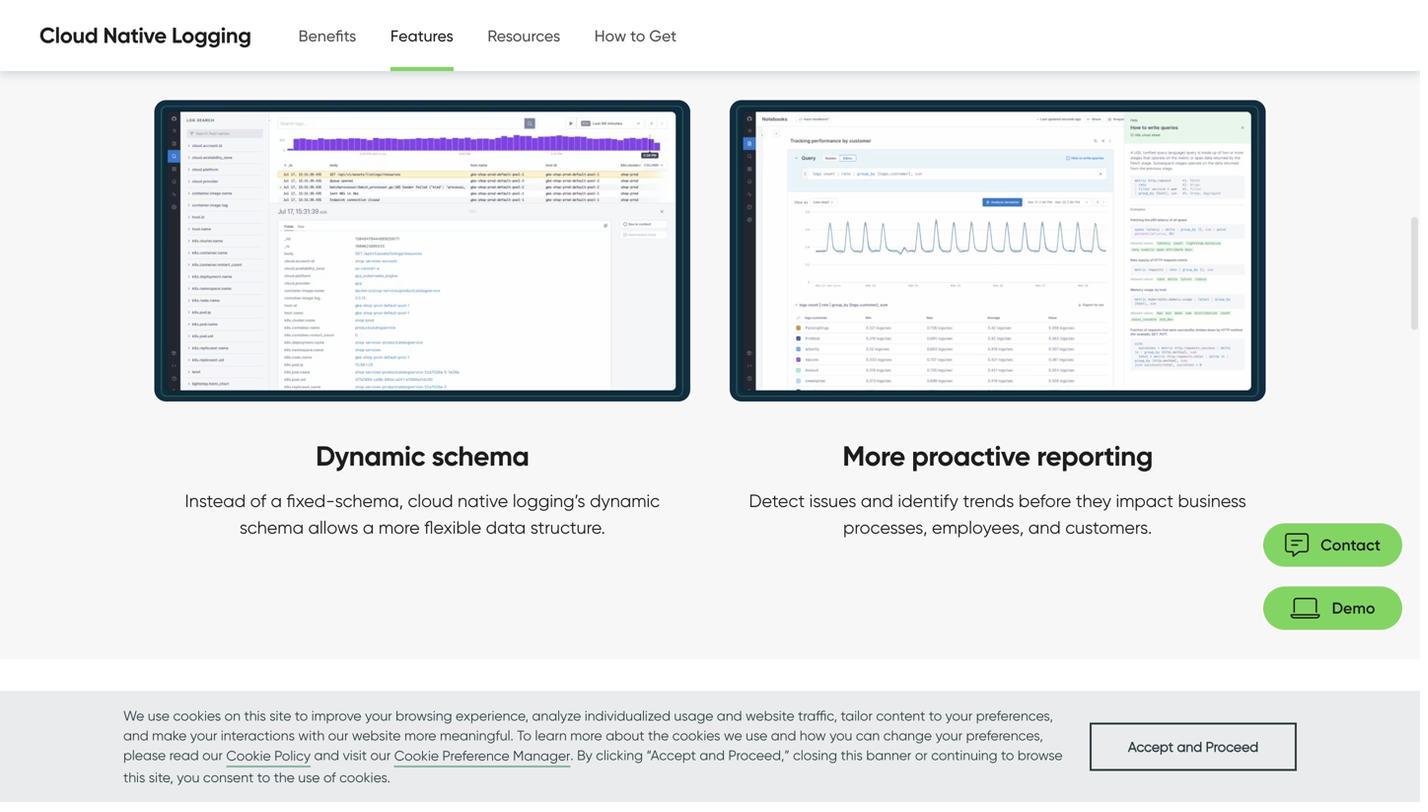 Task type: describe. For each thing, give the bounding box(es) containing it.
policy
[[274, 747, 311, 764]]

read
[[169, 747, 199, 764]]

closing
[[793, 747, 838, 764]]

experience,
[[456, 707, 529, 724]]

browse
[[1018, 747, 1063, 764]]

0 horizontal spatial our
[[202, 747, 223, 764]]

of
[[324, 769, 336, 786]]

1 horizontal spatial our
[[328, 727, 349, 744]]

1 more from the left
[[405, 727, 437, 744]]

individualized
[[585, 707, 671, 724]]

0 horizontal spatial cookies
[[173, 707, 221, 724]]

you inside the we use cookies on this site to improve your browsing experience, analyze individualized usage and website traffic, tailor content to your preferences, and make your interactions with our website more meaningful. to learn more about the cookies we use and how you can change your preferences, please read our
[[830, 727, 853, 744]]

proceed
[[1206, 738, 1259, 755]]

consent
[[203, 769, 254, 786]]

we
[[123, 707, 144, 724]]

site
[[270, 707, 291, 724]]

accept and proceed button
[[1090, 722, 1297, 771]]

usage
[[674, 707, 714, 724]]

and down the we
[[123, 727, 149, 744]]

accept
[[1129, 738, 1174, 755]]

0 vertical spatial website
[[746, 707, 795, 724]]

we
[[724, 727, 743, 744]]

interactions
[[221, 727, 295, 744]]

can
[[856, 727, 880, 744]]

1 cookie from the left
[[226, 747, 271, 764]]

site,
[[149, 769, 173, 786]]

the inside the we use cookies on this site to improve your browsing experience, analyze individualized usage and website traffic, tailor content to your preferences, and make your interactions with our website more meaningful. to learn more about the cookies we use and how you can change your preferences, please read our
[[648, 727, 669, 744]]

content
[[877, 707, 926, 724]]

and inside cookie policy and visit our cookie preference manager
[[314, 747, 340, 764]]

analyze
[[532, 707, 582, 724]]

change
[[884, 727, 932, 744]]

tailor
[[841, 707, 873, 724]]

cookie policy link
[[226, 746, 311, 768]]

preference
[[443, 747, 510, 764]]

2 horizontal spatial use
[[746, 727, 768, 744]]

and up we
[[717, 707, 743, 724]]

and inside button
[[1178, 738, 1203, 755]]

and left "how"
[[771, 727, 797, 744]]

we use cookies on this site to improve your browsing experience, analyze individualized usage and website traffic, tailor content to your preferences, and make your interactions with our website more meaningful. to learn more about the cookies we use and how you can change your preferences, please read our
[[123, 707, 1054, 764]]

0 vertical spatial preferences,
[[977, 707, 1054, 724]]

accept and proceed
[[1129, 738, 1259, 755]]

0 horizontal spatial this
[[123, 769, 145, 786]]

our inside cookie policy and visit our cookie preference manager
[[371, 747, 391, 764]]

cookie preference manager link
[[394, 746, 571, 768]]

visit
[[343, 747, 367, 764]]

to up change
[[929, 707, 942, 724]]

0 horizontal spatial website
[[352, 727, 401, 744]]

about
[[606, 727, 645, 744]]



Task type: locate. For each thing, give the bounding box(es) containing it.
proceed,"
[[729, 747, 790, 764]]

1 horizontal spatial website
[[746, 707, 795, 724]]

2 horizontal spatial our
[[371, 747, 391, 764]]

learn
[[535, 727, 567, 744]]

cookies up make
[[173, 707, 221, 724]]

browsing
[[396, 707, 452, 724]]

1 vertical spatial you
[[177, 769, 200, 786]]

2 cookie from the left
[[394, 747, 439, 764]]

1 vertical spatial website
[[352, 727, 401, 744]]

and inside . by clicking "accept and proceed," closing this banner or continuing to browse this site, you consent to the use of cookies.
[[700, 747, 725, 764]]

traffic,
[[798, 707, 838, 724]]

cookies down usage
[[673, 727, 721, 744]]

cookie
[[226, 747, 271, 764], [394, 747, 439, 764]]

1 horizontal spatial you
[[830, 727, 853, 744]]

our up consent
[[202, 747, 223, 764]]

the inside . by clicking "accept and proceed," closing this banner or continuing to browse this site, you consent to the use of cookies.
[[274, 769, 295, 786]]

our right visit
[[371, 747, 391, 764]]

by
[[577, 747, 593, 764]]

0 horizontal spatial more
[[405, 727, 437, 744]]

cookie policy and visit our cookie preference manager
[[226, 747, 571, 764]]

website up 'proceed,"'
[[746, 707, 795, 724]]

please
[[123, 747, 166, 764]]

and down we
[[700, 747, 725, 764]]

2 vertical spatial this
[[123, 769, 145, 786]]

more up by
[[570, 727, 603, 744]]

and up of
[[314, 747, 340, 764]]

more
[[405, 727, 437, 744], [570, 727, 603, 744]]

more down browsing on the bottom left of the page
[[405, 727, 437, 744]]

1 horizontal spatial more
[[570, 727, 603, 744]]

you inside . by clicking "accept and proceed," closing this banner or continuing to browse this site, you consent to the use of cookies.
[[177, 769, 200, 786]]

0 horizontal spatial use
[[148, 707, 170, 724]]

1 horizontal spatial cookie
[[394, 747, 439, 764]]

make
[[152, 727, 187, 744]]

to
[[295, 707, 308, 724], [929, 707, 942, 724], [1001, 747, 1015, 764], [257, 769, 270, 786]]

1 vertical spatial cookies
[[673, 727, 721, 744]]

our
[[328, 727, 349, 744], [202, 747, 223, 764], [371, 747, 391, 764]]

banner
[[867, 747, 912, 764]]

use left of
[[298, 769, 320, 786]]

cookies.
[[340, 769, 391, 786]]

cookie down browsing on the bottom left of the page
[[394, 747, 439, 764]]

this down please
[[123, 769, 145, 786]]

0 vertical spatial cookies
[[173, 707, 221, 724]]

improve
[[312, 707, 362, 724]]

1 horizontal spatial cookies
[[673, 727, 721, 744]]

0 vertical spatial use
[[148, 707, 170, 724]]

"accept
[[647, 747, 696, 764]]

website up visit
[[352, 727, 401, 744]]

meaningful.
[[440, 727, 514, 744]]

you down tailor
[[830, 727, 853, 744]]

0 vertical spatial this
[[244, 707, 266, 724]]

or
[[915, 747, 928, 764]]

use up make
[[148, 707, 170, 724]]

1 vertical spatial preferences,
[[967, 727, 1044, 744]]

and right accept
[[1178, 738, 1203, 755]]

clicking
[[596, 747, 643, 764]]

manager
[[513, 747, 571, 764]]

0 vertical spatial the
[[648, 727, 669, 744]]

preferences,
[[977, 707, 1054, 724], [967, 727, 1044, 744]]

cookie down "interactions"
[[226, 747, 271, 764]]

to left browse at the bottom of the page
[[1001, 747, 1015, 764]]

this up "interactions"
[[244, 707, 266, 724]]

to right site
[[295, 707, 308, 724]]

2 horizontal spatial this
[[841, 747, 863, 764]]

this inside the we use cookies on this site to improve your browsing experience, analyze individualized usage and website traffic, tailor content to your preferences, and make your interactions with our website more meaningful. to learn more about the cookies we use and how you can change your preferences, please read our
[[244, 707, 266, 724]]

1 vertical spatial use
[[746, 727, 768, 744]]

your
[[365, 707, 392, 724], [946, 707, 973, 724], [190, 727, 217, 744], [936, 727, 963, 744]]

use inside . by clicking "accept and proceed," closing this banner or continuing to browse this site, you consent to the use of cookies.
[[298, 769, 320, 786]]

0 horizontal spatial you
[[177, 769, 200, 786]]

to down cookie policy link
[[257, 769, 270, 786]]

1 vertical spatial this
[[841, 747, 863, 764]]

continuing
[[932, 747, 998, 764]]

with
[[298, 727, 325, 744]]

1 horizontal spatial the
[[648, 727, 669, 744]]

2 more from the left
[[570, 727, 603, 744]]

1 vertical spatial the
[[274, 769, 295, 786]]

0 horizontal spatial the
[[274, 769, 295, 786]]

and
[[717, 707, 743, 724], [123, 727, 149, 744], [771, 727, 797, 744], [1178, 738, 1203, 755], [314, 747, 340, 764], [700, 747, 725, 764]]

use
[[148, 707, 170, 724], [746, 727, 768, 744], [298, 769, 320, 786]]

1 horizontal spatial this
[[244, 707, 266, 724]]

the
[[648, 727, 669, 744], [274, 769, 295, 786]]

0 vertical spatial you
[[830, 727, 853, 744]]

use up 'proceed,"'
[[746, 727, 768, 744]]

this down can
[[841, 747, 863, 764]]

how
[[800, 727, 827, 744]]

cookies
[[173, 707, 221, 724], [673, 727, 721, 744]]

.
[[571, 747, 574, 764]]

2 vertical spatial use
[[298, 769, 320, 786]]

. by clicking "accept and proceed," closing this banner or continuing to browse this site, you consent to the use of cookies.
[[123, 747, 1063, 786]]

the down policy
[[274, 769, 295, 786]]

website
[[746, 707, 795, 724], [352, 727, 401, 744]]

our down improve on the bottom of the page
[[328, 727, 349, 744]]

the up the "accept
[[648, 727, 669, 744]]

to
[[517, 727, 532, 744]]

this
[[244, 707, 266, 724], [841, 747, 863, 764], [123, 769, 145, 786]]

on
[[225, 707, 241, 724]]

1 horizontal spatial use
[[298, 769, 320, 786]]

you down the read
[[177, 769, 200, 786]]

0 horizontal spatial cookie
[[226, 747, 271, 764]]

you
[[830, 727, 853, 744], [177, 769, 200, 786]]



Task type: vqa. For each thing, say whether or not it's contained in the screenshot.
SOFTWARE
no



